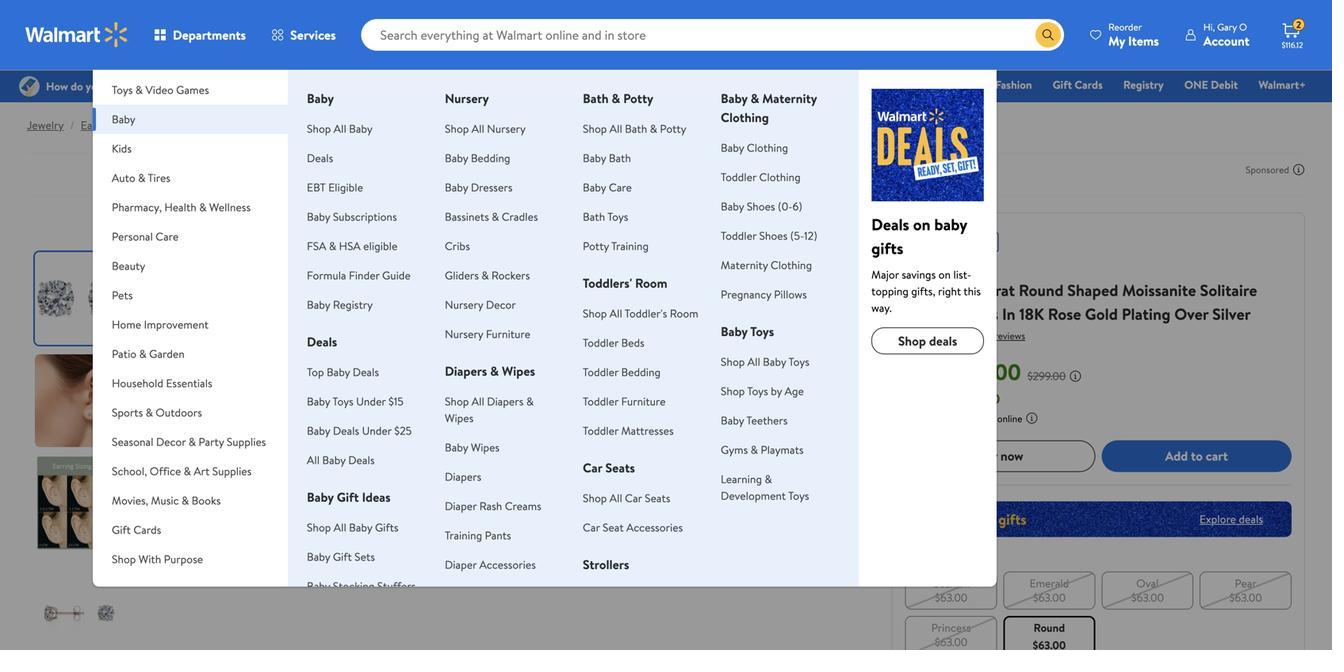 Task type: vqa. For each thing, say whether or not it's contained in the screenshot.
Baby for Baby Clothing
yes



Task type: describe. For each thing, give the bounding box(es) containing it.
auto & tires
[[112, 170, 171, 186]]

debit
[[1212, 77, 1239, 92]]

shoes for (5-
[[760, 228, 788, 244]]

sports & outdoors button
[[93, 398, 288, 428]]

(5-
[[791, 228, 805, 244]]

$63.00 for pear $63.00
[[1230, 590, 1263, 606]]

search icon image
[[1042, 29, 1055, 41]]

patio
[[112, 346, 137, 362]]

& left party
[[189, 434, 196, 450]]

to
[[1192, 447, 1203, 465]]

1 horizontal spatial earrings
[[166, 117, 205, 133]]

deals up top
[[307, 333, 337, 351]]

& right health
[[199, 200, 207, 215]]

& inside learning & development toys
[[765, 472, 773, 487]]

office
[[150, 464, 181, 479]]

learning & development toys
[[721, 472, 810, 504]]

diaper for diaper rash creams
[[445, 499, 477, 514]]

care for personal care
[[156, 229, 179, 244]]

top baby deals
[[307, 365, 379, 380]]

diaper accessories
[[445, 557, 536, 573]]

all for diapers & wipes
[[472, 394, 485, 409]]

shop for shop all toddler's room
[[583, 306, 607, 321]]

baby for baby teethers
[[721, 413, 745, 428]]

baby for baby & maternity clothing
[[721, 90, 748, 107]]

deals down baby deals under $25 link
[[348, 453, 375, 468]]

bath down the "baby care" link
[[583, 209, 605, 225]]

rash
[[480, 499, 502, 514]]

finder
[[349, 268, 380, 283]]

0 horizontal spatial earrings
[[81, 117, 120, 133]]

sets
[[355, 549, 375, 565]]

potty training
[[583, 238, 649, 254]]

diapers for diapers link
[[445, 469, 482, 485]]

subscriptions
[[333, 209, 397, 225]]

toys inside dropdown button
[[112, 82, 133, 98]]

1 horizontal spatial potty
[[624, 90, 654, 107]]

buy now
[[978, 447, 1024, 465]]

all for toddlers' room
[[610, 306, 623, 321]]

0 vertical spatial 2
[[1297, 18, 1302, 31]]

maternity inside baby & maternity clothing
[[763, 90, 817, 107]]

potty training link
[[583, 238, 649, 254]]

garden
[[149, 346, 185, 362]]

fashion link
[[989, 76, 1040, 93]]

toddler clothing
[[721, 169, 801, 185]]

baby deals under $25 link
[[307, 423, 412, 439]]

legal information image
[[1026, 412, 1039, 425]]

& inside the shop all diapers & wipes
[[527, 394, 534, 409]]

decor for nursery
[[486, 297, 516, 313]]

& left video
[[136, 82, 143, 98]]

baby for baby toys
[[721, 323, 748, 340]]

car seat accessories
[[583, 520, 683, 536]]

reviews
[[995, 329, 1026, 343]]

seasonal
[[112, 434, 153, 450]]

pets button
[[93, 281, 288, 310]]

deals up baby toys under $15 link
[[353, 365, 379, 380]]

now
[[1001, 447, 1024, 465]]

one debit
[[1185, 77, 1239, 92]]

registry inside registry link
[[1124, 77, 1164, 92]]

walmart image
[[25, 22, 129, 48]]

baby registry link
[[307, 297, 373, 313]]

shop right christmas
[[763, 77, 787, 92]]

& right sports
[[146, 405, 153, 420]]

home for home improvement
[[112, 317, 141, 332]]

1 vertical spatial on
[[939, 267, 951, 282]]

school, office & art supplies button
[[93, 457, 288, 486]]

pregnancy pillows link
[[721, 287, 807, 302]]

baby for baby care
[[583, 180, 606, 195]]

shop for shop with purpose
[[112, 552, 136, 567]]

$63.00 for oval $63.00
[[1132, 590, 1165, 606]]

& down 'departments'
[[194, 53, 201, 68]]

home improvement
[[112, 317, 209, 332]]

toys down top baby deals link
[[333, 394, 354, 409]]

4 prong 2 carat round shaped moissanite solitaire stud earrings in 18k rose gold plating over silver - image 3 of 5 image
[[35, 457, 128, 550]]

$63.00 for now $63.00
[[955, 357, 1022, 388]]

personal
[[112, 229, 153, 244]]

12)
[[805, 228, 818, 244]]

under for toys
[[356, 394, 386, 409]]

household
[[112, 376, 163, 391]]

fashion
[[996, 77, 1033, 92]]

toddler furniture
[[583, 394, 666, 409]]

toddler furniture link
[[583, 394, 666, 409]]

baby up the by
[[763, 354, 787, 370]]

cushion $63.00
[[932, 576, 971, 606]]

gift left sets
[[333, 549, 352, 565]]

& up shop all bath & potty link
[[612, 90, 621, 107]]

Search search field
[[361, 19, 1065, 51]]

toys up age
[[789, 354, 810, 370]]

health
[[165, 200, 197, 215]]

outdoors
[[156, 405, 202, 420]]

learning & development toys link
[[721, 472, 810, 504]]

walmart+
[[1259, 77, 1307, 92]]

baby dressers link
[[445, 180, 513, 195]]

& left cradles
[[492, 209, 499, 225]]

add
[[1166, 447, 1189, 465]]

bassinets & cradles
[[445, 209, 538, 225]]

add to cart button
[[1102, 441, 1292, 472]]

by
[[771, 384, 782, 399]]

grocery & essentials
[[518, 77, 616, 92]]

over
[[1175, 303, 1209, 325]]

bath down bath & potty
[[625, 121, 648, 136]]

cradles
[[502, 209, 538, 225]]

toys & video games
[[112, 82, 209, 98]]

music
[[151, 493, 179, 509]]

toys up shop all baby toys link
[[751, 323, 775, 340]]

& right gliders
[[482, 268, 489, 283]]

1 vertical spatial potty
[[660, 121, 687, 136]]

shop with purpose
[[112, 552, 203, 567]]

baby for baby wipes
[[445, 440, 468, 455]]

0 vertical spatial silver
[[137, 117, 163, 133]]

car seat accessories link
[[583, 520, 683, 536]]

baby for baby dropdown button
[[112, 111, 135, 127]]

school,
[[112, 464, 147, 479]]

age
[[785, 384, 804, 399]]

baby for baby shoes (0-6)
[[721, 199, 745, 214]]

shop for shop all baby
[[307, 121, 331, 136]]

solitaire
[[1201, 279, 1258, 301]]

care for baby care
[[609, 180, 632, 195]]

guide
[[382, 268, 411, 283]]

baby for baby dressers
[[445, 180, 468, 195]]

earrings inside jeenmata 4 prong 2 carat round shaped moissanite solitaire stud earrings in 18k rose gold plating over silver
[[942, 303, 999, 325]]

1 vertical spatial accessories
[[480, 557, 536, 573]]

way.
[[872, 300, 892, 316]]

toddlers' room
[[583, 275, 668, 292]]

bags
[[480, 587, 502, 602]]

pregnancy pillows
[[721, 287, 807, 302]]

stuffers
[[377, 579, 416, 594]]

baby for baby subscriptions
[[307, 209, 330, 225]]

clothing for baby
[[747, 140, 789, 155]]

toys & video games button
[[93, 75, 288, 105]]

auto
[[112, 170, 135, 186]]

toy shop
[[882, 77, 925, 92]]

deals up all baby deals link
[[333, 423, 359, 439]]

bath up baby care
[[609, 150, 631, 166]]

& down nursery furniture 'link' at the bottom left
[[490, 363, 499, 380]]

bassinets
[[445, 209, 489, 225]]

4 prong 2 carat round shaped moissanite solitaire stud earrings in 18k rose gold plating over silver - image 2 of 5 image
[[35, 355, 128, 447]]

1 vertical spatial training
[[445, 528, 482, 543]]

& right 'music'
[[182, 493, 189, 509]]

& inside dropdown button
[[139, 346, 147, 362]]

baby left gifts
[[349, 520, 373, 536]]

princess $63.00
[[932, 620, 972, 650]]

diaper rash creams
[[445, 499, 542, 514]]

diaper for diaper bags
[[445, 587, 477, 602]]

items
[[1129, 32, 1160, 50]]

shop for shop all baby toys
[[721, 354, 745, 370]]

0 vertical spatial wipes
[[502, 363, 536, 380]]

baby down baby deals under $25
[[322, 453, 346, 468]]

appliances
[[204, 53, 256, 68]]

shop all nursery
[[445, 121, 526, 136]]

$15
[[389, 394, 404, 409]]

furniture for nursery
[[486, 326, 531, 342]]

hsa
[[339, 238, 361, 254]]

& left art
[[184, 464, 191, 479]]

beauty button
[[93, 251, 288, 281]]

baby for baby gift sets
[[307, 549, 330, 565]]

(3.8)
[[957, 329, 975, 343]]

1 horizontal spatial accessories
[[627, 520, 683, 536]]

improvement
[[144, 317, 209, 332]]

car for seat
[[583, 520, 600, 536]]

baby up shop all baby link
[[307, 90, 334, 107]]

toddler for toddler bedding
[[583, 365, 619, 380]]

1 vertical spatial car
[[625, 491, 642, 506]]

cribs link
[[445, 238, 470, 254]]

eligible
[[329, 180, 363, 195]]

diapers inside the shop all diapers & wipes
[[487, 394, 524, 409]]

shop toys by age link
[[721, 384, 804, 399]]

2 vertical spatial wipes
[[471, 440, 500, 455]]

baby gift sets
[[307, 549, 375, 565]]

beauty
[[112, 258, 145, 274]]

baby bath link
[[583, 150, 631, 166]]

bath up shop all bath & potty link
[[583, 90, 609, 107]]

supplies for seasonal decor & party supplies
[[227, 434, 266, 450]]

shop all bath & potty
[[583, 121, 687, 136]]

& right "gyms"
[[751, 442, 758, 458]]

baby bedding
[[445, 150, 511, 166]]

nursery for nursery
[[445, 90, 489, 107]]

shop for shop all nursery
[[445, 121, 469, 136]]

diapers & wipes
[[445, 363, 536, 380]]

wipes inside the shop all diapers & wipes
[[445, 411, 474, 426]]

toddler clothing link
[[721, 169, 801, 185]]

shop for shop all car seats
[[583, 491, 607, 506]]

baby image
[[872, 89, 985, 202]]



Task type: locate. For each thing, give the bounding box(es) containing it.
toddler mattresses link
[[583, 423, 674, 439]]

nursery for nursery furniture
[[445, 326, 484, 342]]

decor down rockers
[[486, 297, 516, 313]]

baby for baby deals under $25
[[307, 423, 330, 439]]

all down bath & potty
[[610, 121, 623, 136]]

$63.00 inside princess $63.00
[[935, 634, 968, 650]]

gifts
[[375, 520, 399, 536]]

registry link
[[1117, 76, 1172, 93]]

home inside dropdown button
[[112, 317, 141, 332]]

0 vertical spatial supplies
[[227, 434, 266, 450]]

0 vertical spatial bedding
[[471, 150, 511, 166]]

all for baby toys
[[748, 354, 761, 370]]

on left baby
[[914, 213, 931, 236]]

shop inside the shop all diapers & wipes
[[445, 394, 469, 409]]

all up "baby gift ideas"
[[307, 453, 320, 468]]

clothing up (0-
[[760, 169, 801, 185]]

0 vertical spatial under
[[356, 394, 386, 409]]

0 vertical spatial cards
[[1075, 77, 1103, 92]]

toys down home,
[[112, 82, 133, 98]]

0 vertical spatial furniture
[[147, 53, 191, 68]]

baby for baby toys under $15
[[307, 394, 330, 409]]

car for seats
[[583, 459, 603, 477]]

reorder my items
[[1109, 20, 1160, 50]]

0 horizontal spatial gift cards
[[112, 522, 161, 538]]

$236.00
[[956, 390, 1001, 408]]

0 horizontal spatial 2
[[965, 279, 973, 301]]

toddler down toddler bedding link
[[583, 394, 619, 409]]

gift cards inside dropdown button
[[112, 522, 161, 538]]

0 vertical spatial shoes
[[747, 199, 776, 214]]

2 vertical spatial diaper
[[445, 587, 477, 602]]

pillows
[[774, 287, 807, 302]]

gliders & rockers link
[[445, 268, 530, 283]]

777
[[978, 329, 993, 343]]

diaper bags link
[[445, 587, 502, 602]]

shop with purpose button
[[93, 545, 288, 574]]

furniture for home,
[[147, 53, 191, 68]]

bedding for toddler bedding
[[622, 365, 661, 380]]

supplies inside dropdown button
[[227, 434, 266, 450]]

$63.00 for princess $63.00
[[935, 634, 968, 650]]

baby for baby bedding
[[445, 150, 468, 166]]

1 vertical spatial decor
[[156, 434, 186, 450]]

essentials inside 'household essentials' dropdown button
[[166, 376, 212, 391]]

supplies right party
[[227, 434, 266, 450]]

1 vertical spatial silver
[[1213, 303, 1251, 325]]

accessories
[[627, 520, 683, 536], [480, 557, 536, 573]]

1 vertical spatial wipes
[[445, 411, 474, 426]]

toddler down toddler furniture
[[583, 423, 619, 439]]

0 vertical spatial care
[[609, 180, 632, 195]]

essentials right grocery
[[569, 77, 616, 92]]

nursery down gliders
[[445, 297, 484, 313]]

shop all baby
[[307, 121, 373, 136]]

baby for baby registry
[[307, 297, 330, 313]]

shoes left (0-
[[747, 199, 776, 214]]

1 vertical spatial bedding
[[622, 365, 661, 380]]

toddler for toddler mattresses
[[583, 423, 619, 439]]

1 horizontal spatial training
[[612, 238, 649, 254]]

toys up potty training link
[[608, 209, 629, 225]]

essentials inside grocery & essentials link
[[569, 77, 616, 92]]

grocery
[[518, 77, 556, 92]]

furniture down nursery decor
[[486, 326, 531, 342]]

& up the baby clothing
[[751, 90, 760, 107]]

prong
[[920, 279, 961, 301]]

nursery for nursery decor
[[445, 297, 484, 313]]

0 horizontal spatial accessories
[[480, 557, 536, 573]]

buy now button
[[906, 441, 1096, 472]]

baby bath
[[583, 150, 631, 166]]

2 right right
[[965, 279, 973, 301]]

christmas
[[711, 77, 760, 92]]

clothing for toddler
[[760, 169, 801, 185]]

shop all baby gifts link
[[307, 520, 399, 536]]

all up baby gift sets
[[334, 520, 347, 536]]

car up car seat accessories link
[[625, 491, 642, 506]]

shop down 'toddlers''
[[583, 306, 607, 321]]

0 vertical spatial car
[[583, 459, 603, 477]]

home up the patio
[[112, 317, 141, 332]]

baby up the baby clothing
[[721, 90, 748, 107]]

jewelry link
[[27, 117, 64, 133]]

playmats
[[761, 442, 804, 458]]

shop right toy
[[901, 77, 925, 92]]

1 vertical spatial diaper
[[445, 557, 477, 573]]

cushion
[[932, 576, 971, 591]]

dressers
[[471, 180, 513, 195]]

shop left "with"
[[112, 552, 136, 567]]

3 diaper from the top
[[445, 587, 477, 602]]

seats up shop all car seats
[[606, 459, 635, 477]]

toys inside learning & development toys
[[789, 488, 810, 504]]

0 vertical spatial essentials
[[569, 77, 616, 92]]

toddler mattresses
[[583, 423, 674, 439]]

silver down video
[[137, 117, 163, 133]]

baby down top
[[307, 394, 330, 409]]

1 horizontal spatial home
[[946, 77, 975, 92]]

shop inside dropdown button
[[112, 552, 136, 567]]

baby for baby stocking stuffers
[[307, 579, 330, 594]]

pear $63.00
[[1230, 576, 1263, 606]]

toddlers'
[[583, 275, 632, 292]]

home link
[[939, 76, 982, 93]]

shop all baby gifts
[[307, 520, 399, 536]]

pants
[[485, 528, 511, 543]]

gift cards button
[[93, 516, 288, 545]]

1 diaper from the top
[[445, 499, 477, 514]]

shop down baby toys
[[721, 354, 745, 370]]

pets
[[112, 288, 133, 303]]

diaper up diaper bags "link"
[[445, 557, 477, 573]]

clothing
[[721, 109, 769, 126], [747, 140, 789, 155], [760, 169, 801, 185], [771, 257, 813, 273]]

gift cards for gift cards link
[[1053, 77, 1103, 92]]

& right grocery
[[559, 77, 567, 92]]

1 vertical spatial room
[[670, 306, 699, 321]]

shop all diapers & wipes
[[445, 394, 534, 426]]

gift left the ideas
[[337, 489, 359, 506]]

baby down pregnancy
[[721, 323, 748, 340]]

toys left the by
[[748, 384, 769, 399]]

add to cart
[[1166, 447, 1229, 465]]

1 vertical spatial gift cards
[[112, 522, 161, 538]]

ad disclaimer and feedback image
[[1293, 163, 1306, 176]]

& right fsa
[[329, 238, 337, 254]]

baby up eligible on the left top
[[349, 121, 373, 136]]

nursery up the shop all nursery link
[[445, 90, 489, 107]]

round button
[[1004, 616, 1096, 651]]

shop for shop toys by age
[[721, 384, 745, 399]]

gary
[[1218, 20, 1238, 34]]

toddler bedding link
[[583, 365, 661, 380]]

baby dressers
[[445, 180, 513, 195]]

1 horizontal spatial cards
[[1075, 77, 1103, 92]]

0 vertical spatial potty
[[624, 90, 654, 107]]

round inside jeenmata 4 prong 2 carat round shaped moissanite solitaire stud earrings in 18k rose gold plating over silver
[[1019, 279, 1064, 301]]

0 vertical spatial diapers
[[445, 363, 487, 380]]

1 horizontal spatial furniture
[[486, 326, 531, 342]]

seats up car seat accessories
[[645, 491, 671, 506]]

baby care link
[[583, 180, 632, 195]]

&
[[194, 53, 201, 68], [559, 77, 567, 92], [136, 82, 143, 98], [612, 90, 621, 107], [751, 90, 760, 107], [650, 121, 658, 136], [138, 170, 146, 186], [199, 200, 207, 215], [492, 209, 499, 225], [329, 238, 337, 254], [482, 268, 489, 283], [139, 346, 147, 362], [490, 363, 499, 380], [527, 394, 534, 409], [146, 405, 153, 420], [189, 434, 196, 450], [751, 442, 758, 458], [184, 464, 191, 479], [765, 472, 773, 487], [182, 493, 189, 509]]

diaper down diapers link
[[445, 499, 477, 514]]

all for baby gift ideas
[[334, 520, 347, 536]]

1 vertical spatial seats
[[645, 491, 671, 506]]

0 horizontal spatial on
[[914, 213, 931, 236]]

0 vertical spatial registry
[[1124, 77, 1164, 92]]

shoes for (0-
[[747, 199, 776, 214]]

diapers down 'baby wipes' link on the bottom of page
[[445, 469, 482, 485]]

& inside baby & maternity clothing
[[751, 90, 760, 107]]

2 horizontal spatial potty
[[660, 121, 687, 136]]

shop for shop all bath & potty
[[583, 121, 607, 136]]

$63.00 for emerald $63.00
[[1034, 590, 1066, 606]]

0 vertical spatial maternity
[[763, 90, 817, 107]]

formula finder guide link
[[307, 268, 411, 283]]

& down bath & potty
[[650, 121, 658, 136]]

toddler down baby clothing link
[[721, 169, 757, 185]]

0 horizontal spatial room
[[636, 275, 668, 292]]

1 horizontal spatial bedding
[[622, 365, 661, 380]]

1 vertical spatial 2
[[965, 279, 973, 301]]

care inside dropdown button
[[156, 229, 179, 244]]

books
[[192, 493, 221, 509]]

baby left "stocking"
[[307, 579, 330, 594]]

care down baby bath link
[[609, 180, 632, 195]]

earrings up (3.8)
[[942, 303, 999, 325]]

hi,
[[1204, 20, 1216, 34]]

all for car seats
[[610, 491, 623, 506]]

diaper left bags
[[445, 587, 477, 602]]

1 vertical spatial diapers
[[487, 394, 524, 409]]

baby registry
[[307, 297, 373, 313]]

all for baby
[[334, 121, 347, 136]]

gift right 'fashion' link
[[1053, 77, 1073, 92]]

2 vertical spatial diapers
[[445, 469, 482, 485]]

kids button
[[93, 134, 288, 163]]

1 vertical spatial furniture
[[486, 326, 531, 342]]

seats
[[606, 459, 635, 477], [645, 491, 671, 506]]

4 prong 2 carat round shaped moissanite solitaire stud earrings in 18k rose gold plating over silver - image 4 of 5 image
[[35, 559, 128, 651]]

shop down diapers & wipes
[[445, 394, 469, 409]]

earrings link
[[81, 117, 120, 133]]

2 diaper from the top
[[445, 557, 477, 573]]

gift inside dropdown button
[[112, 522, 131, 538]]

baby up "gyms"
[[721, 413, 745, 428]]

/
[[70, 117, 74, 133], [126, 117, 131, 133]]

supplies inside dropdown button
[[212, 464, 252, 479]]

shop all baby toys
[[721, 354, 810, 370]]

furniture for toddler
[[622, 394, 666, 409]]

toddler for toddler clothing
[[721, 169, 757, 185]]

1 / from the left
[[70, 117, 74, 133]]

shaped
[[1068, 279, 1119, 301]]

0 vertical spatial on
[[914, 213, 931, 236]]

baby right top
[[327, 365, 350, 380]]

1 vertical spatial home
[[112, 317, 141, 332]]

shop down car seats
[[583, 491, 607, 506]]

rose
[[1049, 303, 1082, 325]]

diapers for diapers & wipes
[[445, 363, 487, 380]]

0 vertical spatial round
[[1019, 279, 1064, 301]]

all up ebt eligible
[[334, 121, 347, 136]]

0 vertical spatial accessories
[[627, 520, 683, 536]]

1 vertical spatial supplies
[[212, 464, 252, 479]]

1 vertical spatial shoes
[[760, 228, 788, 244]]

1 horizontal spatial silver
[[1213, 303, 1251, 325]]

up to sixty percent off deals. shop now. image
[[906, 502, 1292, 537]]

$63.00 inside cushion $63.00
[[935, 590, 968, 606]]

auto & tires button
[[93, 163, 288, 193]]

0 horizontal spatial home
[[112, 317, 141, 332]]

decor for seasonal
[[156, 434, 186, 450]]

room
[[636, 275, 668, 292], [670, 306, 699, 321]]

room up the toddler's
[[636, 275, 668, 292]]

oval
[[1137, 576, 1159, 591]]

wipes down nursery furniture 'link' at the bottom left
[[502, 363, 536, 380]]

0 horizontal spatial training
[[445, 528, 482, 543]]

gliders & rockers
[[445, 268, 530, 283]]

2 vertical spatial car
[[583, 520, 600, 536]]

earrings up kids
[[81, 117, 120, 133]]

0 horizontal spatial essentials
[[166, 376, 212, 391]]

cards for gift cards link
[[1075, 77, 1103, 92]]

1 horizontal spatial seats
[[645, 491, 671, 506]]

2 up $116.12
[[1297, 18, 1302, 31]]

strollers
[[583, 556, 630, 574]]

supplies for school, office & art supplies
[[212, 464, 252, 479]]

clothing inside baby & maternity clothing
[[721, 109, 769, 126]]

all for nursery
[[472, 121, 485, 136]]

1 horizontal spatial /
[[126, 117, 131, 133]]

princess
[[932, 620, 972, 636]]

0 vertical spatial diaper
[[445, 499, 477, 514]]

training left pants
[[445, 528, 482, 543]]

nursery up baby bedding
[[487, 121, 526, 136]]

round down 'emerald $63.00'
[[1034, 620, 1066, 636]]

diaper bags
[[445, 587, 502, 602]]

all up seat
[[610, 491, 623, 506]]

1 horizontal spatial room
[[670, 306, 699, 321]]

2 vertical spatial potty
[[583, 238, 609, 254]]

decor inside seasonal decor & party supplies dropdown button
[[156, 434, 186, 450]]

shop for shop all baby gifts
[[307, 520, 331, 536]]

0 vertical spatial training
[[612, 238, 649, 254]]

party
[[199, 434, 224, 450]]

teethers
[[747, 413, 788, 428]]

0 horizontal spatial registry
[[333, 297, 373, 313]]

under for deals
[[362, 423, 392, 439]]

0 horizontal spatial care
[[156, 229, 179, 244]]

baby inside baby & maternity clothing
[[721, 90, 748, 107]]

baby down formula
[[307, 297, 330, 313]]

baby up baby care
[[583, 150, 606, 166]]

shop for shop all diapers & wipes
[[445, 394, 469, 409]]

furniture up "toys & video games"
[[147, 53, 191, 68]]

0 horizontal spatial bedding
[[471, 150, 511, 166]]

1 horizontal spatial on
[[939, 267, 951, 282]]

under left $25
[[362, 423, 392, 439]]

& left tires
[[138, 170, 146, 186]]

0 vertical spatial gift cards
[[1053, 77, 1103, 92]]

baby for baby gift ideas
[[307, 489, 334, 506]]

shoes left "(5-"
[[760, 228, 788, 244]]

account
[[1204, 32, 1250, 50]]

kids
[[112, 141, 132, 156]]

baby up baby dressers link
[[445, 150, 468, 166]]

toddler down baby shoes (0-6) link
[[721, 228, 757, 244]]

all up 'toddler beds'
[[610, 306, 623, 321]]

bedding for baby bedding
[[471, 150, 511, 166]]

bath toys
[[583, 209, 629, 225]]

0 horizontal spatial seats
[[606, 459, 635, 477]]

diaper accessories link
[[445, 557, 536, 573]]

0 vertical spatial seats
[[606, 459, 635, 477]]

1 horizontal spatial essentials
[[569, 77, 616, 92]]

2 vertical spatial furniture
[[622, 394, 666, 409]]

with
[[139, 552, 161, 567]]

shop up deals link
[[307, 121, 331, 136]]

home for home
[[946, 77, 975, 92]]

clothing for maternity
[[771, 257, 813, 273]]

silver inside jeenmata 4 prong 2 carat round shaped moissanite solitaire stud earrings in 18k rose gold plating over silver
[[1213, 303, 1251, 325]]

care down health
[[156, 229, 179, 244]]

toy shop link
[[875, 76, 933, 93]]

all inside the shop all diapers & wipes
[[472, 394, 485, 409]]

in
[[1003, 303, 1016, 325]]

1 vertical spatial care
[[156, 229, 179, 244]]

0 horizontal spatial furniture
[[147, 53, 191, 68]]

shop all car seats
[[583, 491, 671, 506]]

baby up bassinets
[[445, 180, 468, 195]]

cards for gift cards dropdown button
[[134, 522, 161, 538]]

jewelry / earrings / silver earrings
[[27, 117, 205, 133]]

toddler for toddler beds
[[583, 335, 619, 351]]

$299.00
[[1028, 369, 1067, 384]]

bedding up dressers
[[471, 150, 511, 166]]

wipes up 'baby wipes' link on the bottom of page
[[445, 411, 474, 426]]

furniture inside dropdown button
[[147, 53, 191, 68]]

clothing up pillows
[[771, 257, 813, 273]]

training
[[612, 238, 649, 254], [445, 528, 482, 543]]

1 horizontal spatial registry
[[1124, 77, 1164, 92]]

$63.00 for cushion $63.00
[[935, 590, 968, 606]]

0 horizontal spatial silver
[[137, 117, 163, 133]]

$63.00 inside 'emerald $63.00'
[[1034, 590, 1066, 606]]

cards inside dropdown button
[[134, 522, 161, 538]]

bedding down beds
[[622, 365, 661, 380]]

2 inside jeenmata 4 prong 2 carat round shaped moissanite solitaire stud earrings in 18k rose gold plating over silver
[[965, 279, 973, 301]]

cart
[[1207, 447, 1229, 465]]

essentials down patio & garden dropdown button in the bottom left of the page
[[166, 376, 212, 391]]

shop for shop deals
[[899, 332, 927, 350]]

all up baby bedding
[[472, 121, 485, 136]]

0 horizontal spatial /
[[70, 117, 74, 133]]

1 horizontal spatial care
[[609, 180, 632, 195]]

2 horizontal spatial earrings
[[942, 303, 999, 325]]

4 prong 2 carat round shaped moissanite solitaire stud earrings in 18k rose gold plating over silver - image 1 of 5 image
[[35, 252, 128, 345]]

Walmart Site-Wide search field
[[361, 19, 1065, 51]]

ebt
[[307, 180, 326, 195]]

seasonal decor & party supplies button
[[93, 428, 288, 457]]

toddler for toddler furniture
[[583, 394, 619, 409]]

0 horizontal spatial cards
[[134, 522, 161, 538]]

1 vertical spatial cards
[[134, 522, 161, 538]]

earrings
[[81, 117, 120, 133], [166, 117, 205, 133], [942, 303, 999, 325]]

1 vertical spatial under
[[362, 423, 392, 439]]

2 horizontal spatial furniture
[[622, 394, 666, 409]]

0 vertical spatial room
[[636, 275, 668, 292]]

nursery furniture link
[[445, 326, 531, 342]]

pear
[[1236, 576, 1257, 591]]

home,
[[112, 53, 144, 68]]

training up toddlers' room
[[612, 238, 649, 254]]

next media item image
[[774, 446, 793, 465]]

baby up bath toys
[[583, 180, 606, 195]]

gift cards down movies,
[[112, 522, 161, 538]]

777 reviews link
[[975, 329, 1026, 343]]

0 horizontal spatial decor
[[156, 434, 186, 450]]

round inside round button
[[1034, 620, 1066, 636]]

formula finder guide
[[307, 268, 411, 283]]

baby shoes (0-6) link
[[721, 199, 803, 214]]

shop up 'baby bath'
[[583, 121, 607, 136]]

accessories down shop all car seats
[[627, 520, 683, 536]]

toddler left beds
[[583, 335, 619, 351]]

1 vertical spatial maternity
[[721, 257, 768, 273]]

shape list
[[903, 569, 1296, 651]]

gift cards for gift cards dropdown button
[[112, 522, 161, 538]]

shop up baby gift sets
[[307, 520, 331, 536]]

decor
[[486, 297, 516, 313], [156, 434, 186, 450]]

registry down formula finder guide link
[[333, 297, 373, 313]]

eligible
[[363, 238, 398, 254]]

all baby deals link
[[307, 453, 375, 468]]

baby inside dropdown button
[[112, 111, 135, 127]]

bath & potty
[[583, 90, 654, 107]]

baby wipes
[[445, 440, 500, 455]]

1 horizontal spatial decor
[[486, 297, 516, 313]]

on up right
[[939, 267, 951, 282]]

diaper for diaper accessories
[[445, 557, 477, 573]]

toddler for toddler shoes (5-12)
[[721, 228, 757, 244]]

baby up 'all baby deals'
[[307, 423, 330, 439]]

/ right jewelry
[[70, 117, 74, 133]]

round up '18k'
[[1019, 279, 1064, 301]]

all for bath & potty
[[610, 121, 623, 136]]

1 horizontal spatial gift cards
[[1053, 77, 1103, 92]]

baby for baby clothing
[[721, 140, 745, 155]]

0 horizontal spatial potty
[[583, 238, 609, 254]]

1 vertical spatial registry
[[333, 297, 373, 313]]

deals up ebt
[[307, 150, 333, 166]]

clothing up the baby clothing
[[721, 109, 769, 126]]

baby for baby bath
[[583, 150, 606, 166]]

all up shop toys by age link
[[748, 354, 761, 370]]

0 vertical spatial home
[[946, 77, 975, 92]]

deals inside deals on baby gifts major savings on list- topping gifts, right this way.
[[872, 213, 910, 236]]

0 vertical spatial decor
[[486, 297, 516, 313]]

1 vertical spatial round
[[1034, 620, 1066, 636]]

1 horizontal spatial 2
[[1297, 18, 1302, 31]]

1 vertical spatial essentials
[[166, 376, 212, 391]]

learn more about strikethrough prices image
[[1070, 370, 1082, 383]]

home left 'fashion' link
[[946, 77, 975, 92]]

2 / from the left
[[126, 117, 131, 133]]



